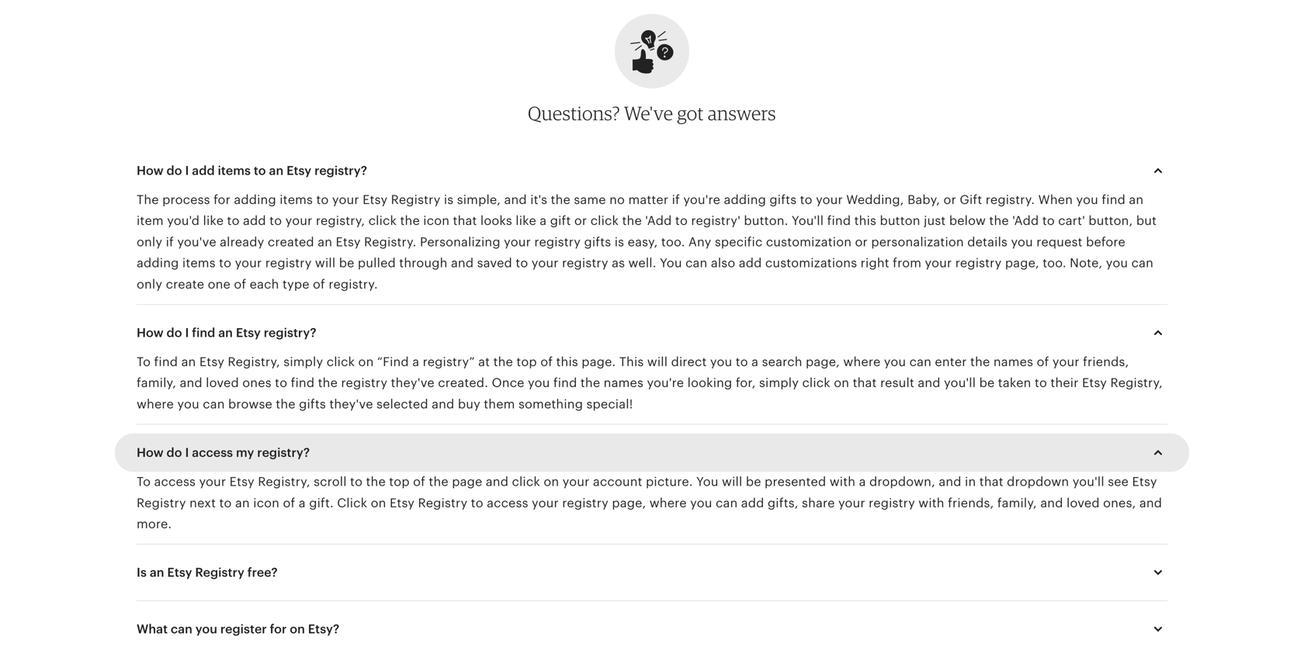 Task type: vqa. For each thing, say whether or not it's contained in the screenshot.
Est. associated with 39.61
no



Task type: describe. For each thing, give the bounding box(es) containing it.
will inside to access your etsy registry, scroll to the top of the page and click on your account picture. you will be presented with a dropdown, and in that dropdown you'll see etsy registry next to an icon of a gift. click on etsy registry to access your registry page, where you can add gifts, share your registry with friends, family, and loved ones, and more.
[[722, 475, 743, 489]]

etsy right their
[[1082, 376, 1107, 390]]

0 horizontal spatial items
[[182, 256, 216, 270]]

i for find
[[185, 326, 189, 340]]

2 horizontal spatial where
[[844, 355, 881, 369]]

loved inside to access your etsy registry, scroll to the top of the page and click on your account picture. you will be presented with a dropdown, and in that dropdown you'll see etsy registry next to an icon of a gift. click on etsy registry to access your registry page, where you can add gifts, share your registry with friends, family, and loved ones, and more.
[[1067, 496, 1100, 510]]

an up but
[[1129, 193, 1144, 207]]

1 horizontal spatial they've
[[391, 376, 435, 390]]

specific
[[715, 235, 763, 249]]

any
[[689, 235, 712, 249]]

for inside dropdown button
[[270, 623, 287, 637]]

the right browse
[[276, 397, 296, 411]]

and down enter
[[918, 376, 941, 390]]

registry down account
[[562, 496, 609, 510]]

on left "find
[[358, 355, 374, 369]]

my
[[236, 446, 254, 460]]

registry up "more."
[[137, 496, 186, 510]]

and down personalizing
[[451, 256, 474, 270]]

1 'add from the left
[[646, 214, 672, 228]]

saved
[[477, 256, 512, 270]]

the up 'click'
[[366, 475, 386, 489]]

click down search
[[802, 376, 831, 390]]

you inside to access your etsy registry, scroll to the top of the page and click on your account picture. you will be presented with a dropdown, and in that dropdown you'll see etsy registry next to an icon of a gift. click on etsy registry to access your registry page, where you can add gifts, share your registry with friends, family, and loved ones, and more.
[[697, 475, 719, 489]]

how do i add items to an etsy registry? button
[[123, 152, 1182, 189]]

1 vertical spatial where
[[137, 397, 174, 411]]

will inside the process for adding items to your etsy registry is simple, and it's the same no matter if you're adding gifts to your wedding, baby, or gift registry. when you find an item you'd like to add to your registry, click the icon that looks like a gift or click the 'add to registry' button. you'll find this button just below the 'add to cart' button, but only if you've already created an etsy registry. personalizing your registry gifts is easy, too. any specific customization or personalization details you request before adding items to your registry will be pulled through and saved to your registry as well. you can also add customizations right from your registry page, too. note, you can only create one of each type of registry.
[[315, 256, 336, 270]]

icon inside the process for adding items to your etsy registry is simple, and it's the same no matter if you're adding gifts to your wedding, baby, or gift registry. when you find an item you'd like to add to your registry, click the icon that looks like a gift or click the 'add to registry' button. you'll find this button just below the 'add to cart' button, but only if you've already created an etsy registry. personalizing your registry gifts is easy, too. any specific customization or personalization details you request before adding items to your registry will be pulled through and saved to your registry as well. you can also add customizations right from your registry page, too. note, you can only create one of each type of registry.
[[423, 214, 450, 228]]

0 horizontal spatial simply
[[284, 355, 323, 369]]

find right you'll
[[827, 214, 851, 228]]

click left "find
[[327, 355, 355, 369]]

baby,
[[908, 193, 940, 207]]

it's
[[531, 193, 548, 207]]

etsy up ones
[[236, 326, 261, 340]]

the up gift at the top of page
[[551, 193, 571, 207]]

page, inside the process for adding items to your etsy registry is simple, and it's the same no matter if you're adding gifts to your wedding, baby, or gift registry. when you find an item you'd like to add to your registry, click the icon that looks like a gift or click the 'add to registry' button. you'll find this button just below the 'add to cart' button, but only if you've already created an etsy registry. personalizing your registry gifts is easy, too. any specific customization or personalization details you request before adding items to your registry will be pulled through and saved to your registry as well. you can also add customizations right from your registry page, too. note, you can only create one of each type of registry.
[[1005, 256, 1040, 270]]

no
[[610, 193, 625, 207]]

1 vertical spatial too.
[[1043, 256, 1067, 270]]

details
[[968, 235, 1008, 249]]

wedding,
[[847, 193, 904, 207]]

registry? inside how do i add items to an etsy registry? dropdown button
[[315, 164, 367, 178]]

click up registry.
[[369, 214, 397, 228]]

an down registry,
[[318, 235, 332, 249]]

taken
[[998, 376, 1032, 390]]

from
[[893, 256, 922, 270]]

next
[[190, 496, 216, 510]]

the right enter
[[971, 355, 990, 369]]

already
[[220, 235, 264, 249]]

1 horizontal spatial or
[[855, 235, 868, 249]]

you'd
[[167, 214, 200, 228]]

can down but
[[1132, 256, 1154, 270]]

how do i access my registry? button
[[123, 435, 1182, 472]]

on left account
[[544, 475, 559, 489]]

looking
[[688, 376, 733, 390]]

a right "find
[[412, 355, 419, 369]]

create
[[166, 277, 204, 291]]

gifts inside to find an etsy registry, simply click on "find a registry" at the top of this page. this will direct you to a search page, where you can enter the names of your friends, family, and loved ones to find the registry they've created. once you find the names you're looking for, simply click on that result and you'll be taken to their etsy registry, where you can browse the gifts they've selected and buy them something special!
[[299, 397, 326, 411]]

registry, for to access your etsy registry, scroll to the top of the page and click on your account picture. you will be presented with a dropdown, and in that dropdown you'll see etsy registry next to an icon of a gift. click on etsy registry to access your registry page, where you can add gifts, share your registry with friends, family, and loved ones, and more.
[[258, 475, 310, 489]]

add down specific
[[739, 256, 762, 270]]

you're inside the process for adding items to your etsy registry is simple, and it's the same no matter if you're adding gifts to your wedding, baby, or gift registry. when you find an item you'd like to add to your registry, click the icon that looks like a gift or click the 'add to registry' button. you'll find this button just below the 'add to cart' button, but only if you've already created an etsy registry. personalizing your registry gifts is easy, too. any specific customization or personalization details you request before adding items to your registry will be pulled through and saved to your registry as well. you can also add customizations right from your registry page, too. note, you can only create one of each type of registry.
[[684, 193, 721, 207]]

etsy down registry,
[[336, 235, 361, 249]]

0 vertical spatial if
[[672, 193, 680, 207]]

etsy?
[[308, 623, 340, 637]]

registry.
[[364, 235, 417, 249]]

them
[[484, 397, 515, 411]]

0 horizontal spatial adding
[[137, 256, 179, 270]]

you up the result
[[884, 355, 906, 369]]

and down dropdown
[[1041, 496, 1064, 510]]

0 horizontal spatial or
[[575, 214, 587, 228]]

when
[[1039, 193, 1073, 207]]

etsy right 'is'
[[167, 566, 192, 580]]

an inside is an etsy registry free? dropdown button
[[150, 566, 164, 580]]

special!
[[587, 397, 633, 411]]

add inside dropdown button
[[192, 164, 215, 178]]

before
[[1086, 235, 1126, 249]]

selected
[[377, 397, 428, 411]]

this inside the process for adding items to your etsy registry is simple, and it's the same no matter if you're adding gifts to your wedding, baby, or gift registry. when you find an item you'd like to add to your registry, click the icon that looks like a gift or click the 'add to registry' button. you'll find this button just below the 'add to cart' button, but only if you've already created an etsy registry. personalizing your registry gifts is easy, too. any specific customization or personalization details you request before adding items to your registry will be pulled through and saved to your registry as well. you can also add customizations right from your registry page, too. note, you can only create one of each type of registry.
[[855, 214, 877, 228]]

family, inside to access your etsy registry, scroll to the top of the page and click on your account picture. you will be presented with a dropdown, and in that dropdown you'll see etsy registry next to an icon of a gift. click on etsy registry to access your registry page, where you can add gifts, share your registry with friends, family, and loved ones, and more.
[[998, 496, 1037, 510]]

the right at
[[494, 355, 513, 369]]

where inside to access your etsy registry, scroll to the top of the page and click on your account picture. you will be presented with a dropdown, and in that dropdown you'll see etsy registry next to an icon of a gift. click on etsy registry to access your registry page, where you can add gifts, share your registry with friends, family, and loved ones, and more.
[[650, 496, 687, 510]]

etsy right see
[[1133, 475, 1158, 489]]

and left the it's
[[504, 193, 527, 207]]

a up 'for,'
[[752, 355, 759, 369]]

registry left as
[[562, 256, 609, 270]]

1 horizontal spatial names
[[994, 355, 1034, 369]]

the process for adding items to your etsy registry is simple, and it's the same no matter if you're adding gifts to your wedding, baby, or gift registry. when you find an item you'd like to add to your registry, click the icon that looks like a gift or click the 'add to registry' button. you'll find this button just below the 'add to cart' button, but only if you've already created an etsy registry. personalizing your registry gifts is easy, too. any specific customization or personalization details you request before adding items to your registry will be pulled through and saved to your registry as well. you can also add customizations right from your registry page, too. note, you can only create one of each type of registry.
[[137, 193, 1157, 291]]

1 vertical spatial with
[[919, 496, 945, 510]]

0 vertical spatial gifts
[[770, 193, 797, 207]]

you down the "before"
[[1106, 256, 1128, 270]]

a left dropdown,
[[859, 475, 866, 489]]

a left gift.
[[299, 496, 306, 510]]

registry,
[[316, 214, 365, 228]]

this
[[619, 355, 644, 369]]

what can you register for on etsy? button
[[123, 611, 1182, 649]]

you'll inside to find an etsy registry, simply click on "find a registry" at the top of this page. this will direct you to a search page, where you can enter the names of your friends, family, and loved ones to find the registry they've created. once you find the names you're looking for, simply click on that result and you'll be taken to their etsy registry, where you can browse the gifts they've selected and buy them something special!
[[944, 376, 976, 390]]

cart'
[[1059, 214, 1086, 228]]

you up cart' on the top of page
[[1077, 193, 1099, 207]]

personalization
[[872, 235, 964, 249]]

registry down dropdown,
[[869, 496, 915, 510]]

can left browse
[[203, 397, 225, 411]]

to find an etsy registry, simply click on "find a registry" at the top of this page. this will direct you to a search page, where you can enter the names of your friends, family, and loved ones to find the registry they've created. once you find the names you're looking for, simply click on that result and you'll be taken to their etsy registry, where you can browse the gifts they've selected and buy them something special!
[[137, 355, 1163, 411]]

registry, for to find an etsy registry, simply click on "find a registry" at the top of this page. this will direct you to a search page, where you can enter the names of your friends, family, and loved ones to find the registry they've created. once you find the names you're looking for, simply click on that result and you'll be taken to their etsy registry, where you can browse the gifts they've selected and buy them something special!
[[228, 355, 280, 369]]

that inside to access your etsy registry, scroll to the top of the page and click on your account picture. you will be presented with a dropdown, and in that dropdown you'll see etsy registry next to an icon of a gift. click on etsy registry to access your registry page, where you can add gifts, share your registry with friends, family, and loved ones, and more.
[[980, 475, 1004, 489]]

their
[[1051, 376, 1079, 390]]

be inside to find an etsy registry, simply click on "find a registry" at the top of this page. this will direct you to a search page, where you can enter the names of your friends, family, and loved ones to find the registry they've created. once you find the names you're looking for, simply click on that result and you'll be taken to their etsy registry, where you can browse the gifts they've selected and buy them something special!
[[980, 376, 995, 390]]

process
[[162, 193, 210, 207]]

answers
[[708, 102, 776, 125]]

add inside to access your etsy registry, scroll to the top of the page and click on your account picture. you will be presented with a dropdown, and in that dropdown you'll see etsy registry next to an icon of a gift. click on etsy registry to access your registry page, where you can add gifts, share your registry with friends, family, and loved ones, and more.
[[741, 496, 765, 510]]

to access your etsy registry, scroll to the top of the page and click on your account picture. you will be presented with a dropdown, and in that dropdown you'll see etsy registry next to an icon of a gift. click on etsy registry to access your registry page, where you can add gifts, share your registry with friends, family, and loved ones, and more.
[[137, 475, 1163, 532]]

got
[[677, 102, 704, 125]]

0 horizontal spatial too.
[[662, 235, 685, 249]]

on left the result
[[834, 376, 850, 390]]

friends, inside to access your etsy registry, scroll to the top of the page and click on your account picture. you will be presented with a dropdown, and in that dropdown you'll see etsy registry next to an icon of a gift. click on etsy registry to access your registry page, where you can add gifts, share your registry with friends, family, and loved ones, and more.
[[948, 496, 994, 510]]

the left page
[[429, 475, 449, 489]]

same
[[574, 193, 606, 207]]

registry down page
[[418, 496, 468, 510]]

and left 'in'
[[939, 475, 962, 489]]

etsy down how do i find an etsy registry?
[[199, 355, 224, 369]]

find down how do i find an etsy registry?
[[154, 355, 178, 369]]

2 horizontal spatial or
[[944, 193, 957, 207]]

what can you register for on etsy?
[[137, 623, 340, 637]]

something
[[519, 397, 583, 411]]

is
[[137, 566, 147, 580]]

you inside to access your etsy registry, scroll to the top of the page and click on your account picture. you will be presented with a dropdown, and in that dropdown you'll see etsy registry next to an icon of a gift. click on etsy registry to access your registry page, where you can add gifts, share your registry with friends, family, and loved ones, and more.
[[690, 496, 713, 510]]

and right page
[[486, 475, 509, 489]]

personalizing
[[420, 235, 501, 249]]

looks
[[481, 214, 512, 228]]

registry? inside the how do i find an etsy registry? dropdown button
[[264, 326, 317, 340]]

and right ones,
[[1140, 496, 1163, 510]]

an inside to find an etsy registry, simply click on "find a registry" at the top of this page. this will direct you to a search page, where you can enter the names of your friends, family, and loved ones to find the registry they've created. once you find the names you're looking for, simply click on that result and you'll be taken to their etsy registry, where you can browse the gifts they've selected and buy them something special!
[[181, 355, 196, 369]]

can down any
[[686, 256, 708, 270]]

to for to access your etsy registry, scroll to the top of the page and click on your account picture. you will be presented with a dropdown, and in that dropdown you'll see etsy registry next to an icon of a gift. click on etsy registry to access your registry page, where you can add gifts, share your registry with friends, family, and loved ones, and more.
[[137, 475, 151, 489]]

gift
[[550, 214, 571, 228]]

1 vertical spatial gifts
[[584, 235, 611, 249]]

ones,
[[1104, 496, 1136, 510]]

that inside to find an etsy registry, simply click on "find a registry" at the top of this page. this will direct you to a search page, where you can enter the names of your friends, family, and loved ones to find the registry they've created. once you find the names you're looking for, simply click on that result and you'll be taken to their etsy registry, where you can browse the gifts they've selected and buy them something special!
[[853, 376, 877, 390]]

etsy down my
[[230, 475, 255, 489]]

well.
[[629, 256, 657, 270]]

dropdown
[[1007, 475, 1070, 489]]

direct
[[671, 355, 707, 369]]

easy,
[[628, 235, 658, 249]]

right
[[861, 256, 890, 270]]

icon inside to access your etsy registry, scroll to the top of the page and click on your account picture. you will be presented with a dropdown, and in that dropdown you'll see etsy registry next to an icon of a gift. click on etsy registry to access your registry page, where you can add gifts, share your registry with friends, family, and loved ones, and more.
[[253, 496, 280, 510]]

customizations
[[766, 256, 857, 270]]

once
[[492, 376, 525, 390]]

be inside the process for adding items to your etsy registry is simple, and it's the same no matter if you're adding gifts to your wedding, baby, or gift registry. when you find an item you'd like to add to your registry, click the icon that looks like a gift or click the 'add to registry' button. you'll find this button just below the 'add to cart' button, but only if you've already created an etsy registry. personalizing your registry gifts is easy, too. any specific customization or personalization details you request before adding items to your registry will be pulled through and saved to your registry as well. you can also add customizations right from your registry page, too. note, you can only create one of each type of registry.
[[339, 256, 355, 270]]

click down the no
[[591, 214, 619, 228]]

through
[[399, 256, 448, 270]]

find inside dropdown button
[[192, 326, 215, 340]]

questions? we've got answers
[[528, 102, 776, 125]]

each
[[250, 277, 279, 291]]

presented
[[765, 475, 826, 489]]

the down page.
[[581, 376, 600, 390]]

an inside to access your etsy registry, scroll to the top of the page and click on your account picture. you will be presented with a dropdown, and in that dropdown you'll see etsy registry next to an icon of a gift. click on etsy registry to access your registry page, where you can add gifts, share your registry with friends, family, and loved ones, and more.
[[235, 496, 250, 510]]

in
[[965, 475, 976, 489]]

is an etsy registry free?
[[137, 566, 278, 580]]

top inside to find an etsy registry, simply click on "find a registry" at the top of this page. this will direct you to a search page, where you can enter the names of your friends, family, and loved ones to find the registry they've created. once you find the names you're looking for, simply click on that result and you'll be taken to their etsy registry, where you can browse the gifts they've selected and buy them something special!
[[517, 355, 537, 369]]

loved inside to find an etsy registry, simply click on "find a registry" at the top of this page. this will direct you to a search page, where you can enter the names of your friends, family, and loved ones to find the registry they've created. once you find the names you're looking for, simply click on that result and you'll be taken to their etsy registry, where you can browse the gifts they've selected and buy them something special!
[[206, 376, 239, 390]]

2 vertical spatial access
[[487, 496, 529, 510]]

pulled
[[358, 256, 396, 270]]

registry"
[[423, 355, 475, 369]]

enter
[[935, 355, 967, 369]]

friends, inside to find an etsy registry, simply click on "find a registry" at the top of this page. this will direct you to a search page, where you can enter the names of your friends, family, and loved ones to find the registry they've created. once you find the names you're looking for, simply click on that result and you'll be taken to their etsy registry, where you can browse the gifts they've selected and buy them something special!
[[1083, 355, 1129, 369]]

what
[[137, 623, 168, 637]]

etsy up registry,
[[363, 193, 388, 207]]

for,
[[736, 376, 756, 390]]

can inside dropdown button
[[171, 623, 193, 637]]

for inside the process for adding items to your etsy registry is simple, and it's the same no matter if you're adding gifts to your wedding, baby, or gift registry. when you find an item you'd like to add to your registry, click the icon that looks like a gift or click the 'add to registry' button. you'll find this button just below the 'add to cart' button, but only if you've already created an etsy registry. personalizing your registry gifts is easy, too. any specific customization or personalization details you request before adding items to your registry will be pulled through and saved to your registry as well. you can also add customizations right from your registry page, too. note, you can only create one of each type of registry.
[[214, 193, 231, 207]]

on right 'click'
[[371, 496, 386, 510]]

click
[[337, 496, 368, 510]]

1 horizontal spatial simply
[[759, 376, 799, 390]]

more.
[[137, 518, 172, 532]]

page, inside to access your etsy registry, scroll to the top of the page and click on your account picture. you will be presented with a dropdown, and in that dropdown you'll see etsy registry next to an icon of a gift. click on etsy registry to access your registry page, where you can add gifts, share your registry with friends, family, and loved ones, and more.
[[612, 496, 646, 510]]

that inside the process for adding items to your etsy registry is simple, and it's the same no matter if you're adding gifts to your wedding, baby, or gift registry. when you find an item you'd like to add to your registry, click the icon that looks like a gift or click the 'add to registry' button. you'll find this button just below the 'add to cart' button, but only if you've already created an etsy registry. personalizing your registry gifts is easy, too. any specific customization or personalization details you request before adding items to your registry will be pulled through and saved to your registry as well. you can also add customizations right from your registry page, too. note, you can only create one of each type of registry.
[[453, 214, 477, 228]]

0 horizontal spatial names
[[604, 376, 644, 390]]

"find
[[377, 355, 409, 369]]

registry down created
[[265, 256, 312, 270]]

also
[[711, 256, 736, 270]]

your inside to find an etsy registry, simply click on "find a registry" at the top of this page. this will direct you to a search page, where you can enter the names of your friends, family, and loved ones to find the registry they've created. once you find the names you're looking for, simply click on that result and you'll be taken to their etsy registry, where you can browse the gifts they've selected and buy them something special!
[[1053, 355, 1080, 369]]

how do i find an etsy registry? button
[[123, 314, 1182, 352]]



Task type: locate. For each thing, give the bounding box(es) containing it.
0 vertical spatial only
[[137, 235, 162, 249]]

scroll
[[314, 475, 347, 489]]

2 'add from the left
[[1013, 214, 1039, 228]]

you'll left see
[[1073, 475, 1105, 489]]

is up as
[[615, 235, 624, 249]]

too.
[[662, 235, 685, 249], [1043, 256, 1067, 270]]

0 horizontal spatial family,
[[137, 376, 176, 390]]

0 horizontal spatial where
[[137, 397, 174, 411]]

0 vertical spatial registry?
[[315, 164, 367, 178]]

0 horizontal spatial will
[[315, 256, 336, 270]]

2 vertical spatial will
[[722, 475, 743, 489]]

that left the result
[[853, 376, 877, 390]]

1 horizontal spatial items
[[218, 164, 251, 178]]

how do i add items to an etsy registry?
[[137, 164, 367, 178]]

items inside dropdown button
[[218, 164, 251, 178]]

2 horizontal spatial items
[[280, 193, 313, 207]]

simple,
[[457, 193, 501, 207]]

do
[[167, 164, 182, 178], [167, 326, 182, 340], [167, 446, 182, 460]]

registry? inside how do i access my registry? dropdown button
[[257, 446, 310, 460]]

0 vertical spatial that
[[453, 214, 477, 228]]

registry? right my
[[257, 446, 310, 460]]

access inside how do i access my registry? dropdown button
[[192, 446, 233, 460]]

just
[[924, 214, 946, 228]]

top inside to access your etsy registry, scroll to the top of the page and click on your account picture. you will be presented with a dropdown, and in that dropdown you'll see etsy registry next to an icon of a gift. click on etsy registry to access your registry page, where you can add gifts, share your registry with friends, family, and loved ones, and more.
[[389, 475, 410, 489]]

1 vertical spatial access
[[154, 475, 196, 489]]

items
[[218, 164, 251, 178], [280, 193, 313, 207], [182, 256, 216, 270]]

how for how do i find an etsy registry?
[[137, 326, 164, 340]]

you'll down enter
[[944, 376, 976, 390]]

you'll
[[792, 214, 824, 228]]

items for adding
[[280, 193, 313, 207]]

0 vertical spatial registry.
[[986, 193, 1035, 207]]

1 vertical spatial for
[[270, 623, 287, 637]]

find up button,
[[1102, 193, 1126, 207]]

1 vertical spatial to
[[137, 475, 151, 489]]

you up something
[[528, 376, 550, 390]]

registry'
[[691, 214, 741, 228]]

icon
[[423, 214, 450, 228], [253, 496, 280, 510]]

do for access
[[167, 446, 182, 460]]

ones
[[242, 376, 272, 390]]

1 like from the left
[[203, 214, 224, 228]]

at
[[478, 355, 490, 369]]

0 horizontal spatial with
[[830, 475, 856, 489]]

you'll inside to access your etsy registry, scroll to the top of the page and click on your account picture. you will be presented with a dropdown, and in that dropdown you'll see etsy registry next to an icon of a gift. click on etsy registry to access your registry page, where you can add gifts, share your registry with friends, family, and loved ones, and more.
[[1073, 475, 1105, 489]]

can left enter
[[910, 355, 932, 369]]

only left create
[[137, 277, 162, 291]]

registry inside dropdown button
[[195, 566, 245, 580]]

2 vertical spatial gifts
[[299, 397, 326, 411]]

if down you'd
[[166, 235, 174, 249]]

buy
[[458, 397, 481, 411]]

1 horizontal spatial is
[[615, 235, 624, 249]]

0 horizontal spatial icon
[[253, 496, 280, 510]]

or
[[944, 193, 957, 207], [575, 214, 587, 228], [855, 235, 868, 249]]

2 horizontal spatial adding
[[724, 193, 766, 207]]

will right picture.
[[722, 475, 743, 489]]

1 vertical spatial that
[[853, 376, 877, 390]]

result
[[881, 376, 915, 390]]

page, inside to find an etsy registry, simply click on "find a registry" at the top of this page. this will direct you to a search page, where you can enter the names of your friends, family, and loved ones to find the registry they've created. once you find the names you're looking for, simply click on that result and you'll be taken to their etsy registry, where you can browse the gifts they've selected and buy them something special!
[[806, 355, 840, 369]]

1 do from the top
[[167, 164, 182, 178]]

0 vertical spatial they've
[[391, 376, 435, 390]]

2 vertical spatial registry,
[[258, 475, 310, 489]]

registry? up registry,
[[315, 164, 367, 178]]

to inside to find an etsy registry, simply click on "find a registry" at the top of this page. this will direct you to a search page, where you can enter the names of your friends, family, and loved ones to find the registry they've created. once you find the names you're looking for, simply click on that result and you'll be taken to their etsy registry, where you can browse the gifts they've selected and buy them something special!
[[137, 355, 151, 369]]

the up easy, at the top of the page
[[622, 214, 642, 228]]

find down the one
[[192, 326, 215, 340]]

2 vertical spatial do
[[167, 446, 182, 460]]

i for add
[[185, 164, 189, 178]]

customization
[[766, 235, 852, 249]]

dropdown,
[[870, 475, 936, 489]]

1 horizontal spatial you'll
[[1073, 475, 1105, 489]]

0 horizontal spatial loved
[[206, 376, 239, 390]]

0 vertical spatial icon
[[423, 214, 450, 228]]

how for how do i access my registry?
[[137, 446, 164, 460]]

button.
[[744, 214, 789, 228]]

an down how do i find an etsy registry?
[[181, 355, 196, 369]]

gifts up button.
[[770, 193, 797, 207]]

to for to find an etsy registry, simply click on "find a registry" at the top of this page. this will direct you to a search page, where you can enter the names of your friends, family, and loved ones to find the registry they've created. once you find the names you're looking for, simply click on that result and you'll be taken to their etsy registry, where you can browse the gifts they've selected and buy them something special!
[[137, 355, 151, 369]]

page, down account
[[612, 496, 646, 510]]

0 vertical spatial be
[[339, 256, 355, 270]]

you're
[[684, 193, 721, 207], [647, 376, 684, 390]]

1 vertical spatial only
[[137, 277, 162, 291]]

free?
[[248, 566, 278, 580]]

created
[[268, 235, 314, 249]]

1 horizontal spatial this
[[855, 214, 877, 228]]

0 vertical spatial for
[[214, 193, 231, 207]]

you're up 'registry''
[[684, 193, 721, 207]]

'add
[[646, 214, 672, 228], [1013, 214, 1039, 228]]

1 horizontal spatial registry.
[[986, 193, 1035, 207]]

browse
[[228, 397, 272, 411]]

be left pulled
[[339, 256, 355, 270]]

the
[[551, 193, 571, 207], [400, 214, 420, 228], [622, 214, 642, 228], [990, 214, 1009, 228], [494, 355, 513, 369], [971, 355, 990, 369], [318, 376, 338, 390], [581, 376, 600, 390], [276, 397, 296, 411], [366, 475, 386, 489], [429, 475, 449, 489]]

2 like from the left
[[516, 214, 536, 228]]

the up registry.
[[400, 214, 420, 228]]

only down item
[[137, 235, 162, 249]]

registry inside to find an etsy registry, simply click on "find a registry" at the top of this page. this will direct you to a search page, where you can enter the names of your friends, family, and loved ones to find the registry they've created. once you find the names you're looking for, simply click on that result and you'll be taken to their etsy registry, where you can browse the gifts they've selected and buy them something special!
[[341, 376, 388, 390]]

but
[[1137, 214, 1157, 228]]

0 horizontal spatial this
[[556, 355, 578, 369]]

click
[[369, 214, 397, 228], [591, 214, 619, 228], [327, 355, 355, 369], [802, 376, 831, 390], [512, 475, 540, 489]]

3 do from the top
[[167, 446, 182, 460]]

adding down how do i add items to an etsy registry?
[[234, 193, 276, 207]]

2 vertical spatial be
[[746, 475, 762, 489]]

you're down direct at the bottom
[[647, 376, 684, 390]]

1 vertical spatial how
[[137, 326, 164, 340]]

how
[[137, 164, 164, 178], [137, 326, 164, 340], [137, 446, 164, 460]]

1 vertical spatial registry,
[[1111, 376, 1163, 390]]

0 vertical spatial will
[[315, 256, 336, 270]]

0 vertical spatial items
[[218, 164, 251, 178]]

if right matter
[[672, 193, 680, 207]]

on left the etsy?
[[290, 623, 305, 637]]

you're inside to find an etsy registry, simply click on "find a registry" at the top of this page. this will direct you to a search page, where you can enter the names of your friends, family, and loved ones to find the registry they've created. once you find the names you're looking for, simply click on that result and you'll be taken to their etsy registry, where you can browse the gifts they've selected and buy them something special!
[[647, 376, 684, 390]]

1 only from the top
[[137, 235, 162, 249]]

how do i find an etsy registry?
[[137, 326, 317, 340]]

adding up create
[[137, 256, 179, 270]]

register
[[220, 623, 267, 637]]

i inside dropdown button
[[185, 446, 189, 460]]

can inside to access your etsy registry, scroll to the top of the page and click on your account picture. you will be presented with a dropdown, and in that dropdown you'll see etsy registry next to an icon of a gift. click on etsy registry to access your registry page, where you can add gifts, share your registry with friends, family, and loved ones, and more.
[[716, 496, 738, 510]]

0 vertical spatial names
[[994, 355, 1034, 369]]

a inside the process for adding items to your etsy registry is simple, and it's the same no matter if you're adding gifts to your wedding, baby, or gift registry. when you find an item you'd like to add to your registry, click the icon that looks like a gift or click the 'add to registry' button. you'll find this button just below the 'add to cart' button, but only if you've already created an etsy registry. personalizing your registry gifts is easy, too. any specific customization or personalization details you request before adding items to your registry will be pulled through and saved to your registry as well. you can also add customizations right from your registry page, too. note, you can only create one of each type of registry.
[[540, 214, 547, 228]]

an inside how do i add items to an etsy registry? dropdown button
[[269, 164, 284, 178]]

0 horizontal spatial if
[[166, 235, 174, 249]]

you down picture.
[[690, 496, 713, 510]]

3 i from the top
[[185, 446, 189, 460]]

0 vertical spatial this
[[855, 214, 877, 228]]

1 horizontal spatial with
[[919, 496, 945, 510]]

0 horizontal spatial you'll
[[944, 376, 976, 390]]

you'll
[[944, 376, 976, 390], [1073, 475, 1105, 489]]

an inside the how do i find an etsy registry? dropdown button
[[218, 326, 233, 340]]

an
[[269, 164, 284, 178], [1129, 193, 1144, 207], [318, 235, 332, 249], [218, 326, 233, 340], [181, 355, 196, 369], [235, 496, 250, 510], [150, 566, 164, 580]]

you
[[1077, 193, 1099, 207], [1011, 235, 1033, 249], [1106, 256, 1128, 270], [710, 355, 733, 369], [884, 355, 906, 369], [528, 376, 550, 390], [177, 397, 199, 411], [690, 496, 713, 510], [196, 623, 217, 637]]

gift.
[[309, 496, 334, 510]]

adding
[[234, 193, 276, 207], [724, 193, 766, 207], [137, 256, 179, 270]]

an up created
[[269, 164, 284, 178]]

one
[[208, 277, 231, 291]]

see
[[1108, 475, 1129, 489]]

registry, right their
[[1111, 376, 1163, 390]]

account
[[593, 475, 643, 489]]

2 vertical spatial how
[[137, 446, 164, 460]]

can left gifts,
[[716, 496, 738, 510]]

0 vertical spatial i
[[185, 164, 189, 178]]

2 horizontal spatial be
[[980, 376, 995, 390]]

will inside to find an etsy registry, simply click on "find a registry" at the top of this page. this will direct you to a search page, where you can enter the names of your friends, family, and loved ones to find the registry they've created. once you find the names you're looking for, simply click on that result and you'll be taken to their etsy registry, where you can browse the gifts they've selected and buy them something special!
[[647, 355, 668, 369]]

request
[[1037, 235, 1083, 249]]

'add down when on the right of page
[[1013, 214, 1039, 228]]

add up already
[[243, 214, 266, 228]]

this inside to find an etsy registry, simply click on "find a registry" at the top of this page. this will direct you to a search page, where you can enter the names of your friends, family, and loved ones to find the registry they've created. once you find the names you're looking for, simply click on that result and you'll be taken to their etsy registry, where you can browse the gifts they've selected and buy them something special!
[[556, 355, 578, 369]]

0 vertical spatial you'll
[[944, 376, 976, 390]]

items up already
[[218, 164, 251, 178]]

to
[[137, 355, 151, 369], [137, 475, 151, 489]]

do up "process"
[[167, 164, 182, 178]]

0 vertical spatial friends,
[[1083, 355, 1129, 369]]

where
[[844, 355, 881, 369], [137, 397, 174, 411], [650, 496, 687, 510]]

be left the presented
[[746, 475, 762, 489]]

2 horizontal spatial gifts
[[770, 193, 797, 207]]

0 vertical spatial where
[[844, 355, 881, 369]]

you right 'details'
[[1011, 235, 1033, 249]]

1 vertical spatial friends,
[[948, 496, 994, 510]]

share
[[802, 496, 835, 510]]

2 vertical spatial page,
[[612, 496, 646, 510]]

we've
[[624, 102, 673, 125]]

picture.
[[646, 475, 693, 489]]

'add down matter
[[646, 214, 672, 228]]

1 horizontal spatial gifts
[[584, 235, 611, 249]]

top up once at the bottom left of page
[[517, 355, 537, 369]]

with up share
[[830, 475, 856, 489]]

1 vertical spatial page,
[[806, 355, 840, 369]]

will right this
[[647, 355, 668, 369]]

0 horizontal spatial page,
[[612, 496, 646, 510]]

1 how from the top
[[137, 164, 164, 178]]

that up personalizing
[[453, 214, 477, 228]]

page
[[452, 475, 483, 489]]

0 vertical spatial you
[[660, 256, 682, 270]]

2 do from the top
[[167, 326, 182, 340]]

you left "register"
[[196, 623, 217, 637]]

etsy up created
[[287, 164, 312, 178]]

2 vertical spatial where
[[650, 496, 687, 510]]

0 vertical spatial top
[[517, 355, 537, 369]]

find right ones
[[291, 376, 315, 390]]

icon up personalizing
[[423, 214, 450, 228]]

registry. down pulled
[[329, 277, 378, 291]]

will
[[315, 256, 336, 270], [647, 355, 668, 369], [722, 475, 743, 489]]

1 horizontal spatial you
[[697, 475, 719, 489]]

1 horizontal spatial if
[[672, 193, 680, 207]]

1 horizontal spatial adding
[[234, 193, 276, 207]]

do down create
[[167, 326, 182, 340]]

etsy right 'click'
[[390, 496, 415, 510]]

1 i from the top
[[185, 164, 189, 178]]

1 vertical spatial simply
[[759, 376, 799, 390]]

add up "process"
[[192, 164, 215, 178]]

or right gift at the top of page
[[575, 214, 587, 228]]

questions?
[[528, 102, 620, 125]]

1 vertical spatial this
[[556, 355, 578, 369]]

0 horizontal spatial is
[[444, 193, 454, 207]]

and down how do i find an etsy registry?
[[180, 376, 202, 390]]

only
[[137, 235, 162, 249], [137, 277, 162, 291]]

0 horizontal spatial like
[[203, 214, 224, 228]]

for right "register"
[[270, 623, 287, 637]]

do inside dropdown button
[[167, 446, 182, 460]]

the up 'details'
[[990, 214, 1009, 228]]

be
[[339, 256, 355, 270], [980, 376, 995, 390], [746, 475, 762, 489]]

0 horizontal spatial for
[[214, 193, 231, 207]]

and left buy
[[432, 397, 455, 411]]

to inside to access your etsy registry, scroll to the top of the page and click on your account picture. you will be presented with a dropdown, and in that dropdown you'll see etsy registry next to an icon of a gift. click on etsy registry to access your registry page, where you can add gifts, share your registry with friends, family, and loved ones, and more.
[[137, 475, 151, 489]]

names
[[994, 355, 1034, 369], [604, 376, 644, 390]]

the right ones
[[318, 376, 338, 390]]

2 vertical spatial registry?
[[257, 446, 310, 460]]

you
[[660, 256, 682, 270], [697, 475, 719, 489]]

items up created
[[280, 193, 313, 207]]

you up looking
[[710, 355, 733, 369]]

loved
[[206, 376, 239, 390], [1067, 496, 1100, 510]]

you up how do i access my registry? on the bottom left of the page
[[177, 397, 199, 411]]

0 vertical spatial you're
[[684, 193, 721, 207]]

i for access
[[185, 446, 189, 460]]

add left gifts,
[[741, 496, 765, 510]]

how do i access my registry?
[[137, 446, 310, 460]]

with
[[830, 475, 856, 489], [919, 496, 945, 510]]

if
[[672, 193, 680, 207], [166, 235, 174, 249]]

1 vertical spatial icon
[[253, 496, 280, 510]]

be inside to access your etsy registry, scroll to the top of the page and click on your account picture. you will be presented with a dropdown, and in that dropdown you'll see etsy registry next to an icon of a gift. click on etsy registry to access your registry page, where you can add gifts, share your registry with friends, family, and loved ones, and more.
[[746, 475, 762, 489]]

1 vertical spatial or
[[575, 214, 587, 228]]

type
[[283, 277, 310, 291]]

1 vertical spatial you're
[[647, 376, 684, 390]]

registry.
[[986, 193, 1035, 207], [329, 277, 378, 291]]

0 horizontal spatial gifts
[[299, 397, 326, 411]]

add
[[192, 164, 215, 178], [243, 214, 266, 228], [739, 256, 762, 270], [741, 496, 765, 510]]

you inside the process for adding items to your etsy registry is simple, and it's the same no matter if you're adding gifts to your wedding, baby, or gift registry. when you find an item you'd like to add to your registry, click the icon that looks like a gift or click the 'add to registry' button. you'll find this button just below the 'add to cart' button, but only if you've already created an etsy registry. personalizing your registry gifts is easy, too. any specific customization or personalization details you request before adding items to your registry will be pulled through and saved to your registry as well. you can also add customizations right from your registry page, too. note, you can only create one of each type of registry.
[[660, 256, 682, 270]]

1 horizontal spatial top
[[517, 355, 537, 369]]

family, inside to find an etsy registry, simply click on "find a registry" at the top of this page. this will direct you to a search page, where you can enter the names of your friends, family, and loved ones to find the registry they've created. once you find the names you're looking for, simply click on that result and you'll be taken to their etsy registry, where you can browse the gifts they've selected and buy them something special!
[[137, 376, 176, 390]]

click inside to access your etsy registry, scroll to the top of the page and click on your account picture. you will be presented with a dropdown, and in that dropdown you'll see etsy registry next to an icon of a gift. click on etsy registry to access your registry page, where you can add gifts, share your registry with friends, family, and loved ones, and more.
[[512, 475, 540, 489]]

1 horizontal spatial that
[[853, 376, 877, 390]]

1 horizontal spatial too.
[[1043, 256, 1067, 270]]

loved left ones
[[206, 376, 239, 390]]

created.
[[438, 376, 488, 390]]

registry down gift at the top of page
[[535, 235, 581, 249]]

they've
[[391, 376, 435, 390], [330, 397, 373, 411]]

1 horizontal spatial like
[[516, 214, 536, 228]]

with down dropdown,
[[919, 496, 945, 510]]

note,
[[1070, 256, 1103, 270]]

the
[[137, 193, 159, 207]]

3 how from the top
[[137, 446, 164, 460]]

2 how from the top
[[137, 326, 164, 340]]

1 horizontal spatial page,
[[806, 355, 840, 369]]

is
[[444, 193, 454, 207], [615, 235, 624, 249]]

how for how do i add items to an etsy registry?
[[137, 164, 164, 178]]

0 vertical spatial page,
[[1005, 256, 1040, 270]]

0 vertical spatial is
[[444, 193, 454, 207]]

0 vertical spatial simply
[[284, 355, 323, 369]]

0 vertical spatial with
[[830, 475, 856, 489]]

on inside what can you register for on etsy? dropdown button
[[290, 623, 305, 637]]

registry inside the process for adding items to your etsy registry is simple, and it's the same no matter if you're adding gifts to your wedding, baby, or gift registry. when you find an item you'd like to add to your registry, click the icon that looks like a gift or click the 'add to registry' button. you'll find this button just below the 'add to cart' button, but only if you've already created an etsy registry. personalizing your registry gifts is easy, too. any specific customization or personalization details you request before adding items to your registry will be pulled through and saved to your registry as well. you can also add customizations right from your registry page, too. note, you can only create one of each type of registry.
[[391, 193, 441, 207]]

1 vertical spatial items
[[280, 193, 313, 207]]

below
[[950, 214, 986, 228]]

matter
[[629, 193, 669, 207]]

0 horizontal spatial registry.
[[329, 277, 378, 291]]

will down registry,
[[315, 256, 336, 270]]

button
[[880, 214, 921, 228]]

do for add
[[167, 164, 182, 178]]

how inside dropdown button
[[137, 446, 164, 460]]

1 vertical spatial family,
[[998, 496, 1037, 510]]

0 horizontal spatial they've
[[330, 397, 373, 411]]

do for find
[[167, 326, 182, 340]]

1 vertical spatial is
[[615, 235, 624, 249]]

to inside dropdown button
[[254, 164, 266, 178]]

2 i from the top
[[185, 326, 189, 340]]

1 vertical spatial they've
[[330, 397, 373, 411]]

i left my
[[185, 446, 189, 460]]

1 vertical spatial you'll
[[1073, 475, 1105, 489]]

is an etsy registry free? button
[[123, 555, 1182, 592]]

too. down request
[[1043, 256, 1067, 270]]

you right picture.
[[697, 475, 719, 489]]

registry down 'details'
[[956, 256, 1002, 270]]

you inside dropdown button
[[196, 623, 217, 637]]

click right page
[[512, 475, 540, 489]]

registry, inside to access your etsy registry, scroll to the top of the page and click on your account picture. you will be presented with a dropdown, and in that dropdown you'll see etsy registry next to an icon of a gift. click on etsy registry to access your registry page, where you can add gifts, share your registry with friends, family, and loved ones, and more.
[[258, 475, 310, 489]]

button,
[[1089, 214, 1133, 228]]

page, right search
[[806, 355, 840, 369]]

top left page
[[389, 475, 410, 489]]

1 horizontal spatial 'add
[[1013, 214, 1039, 228]]

2 to from the top
[[137, 475, 151, 489]]

1 to from the top
[[137, 355, 151, 369]]

items for add
[[218, 164, 251, 178]]

registry up registry.
[[391, 193, 441, 207]]

items down the you've
[[182, 256, 216, 270]]

0 horizontal spatial top
[[389, 475, 410, 489]]

gift
[[960, 193, 983, 207]]

0 vertical spatial to
[[137, 355, 151, 369]]

names down this
[[604, 376, 644, 390]]

find up something
[[554, 376, 577, 390]]

2 only from the top
[[137, 277, 162, 291]]

registry left free?
[[195, 566, 245, 580]]

1 horizontal spatial be
[[746, 475, 762, 489]]

be left taken
[[980, 376, 995, 390]]

adding up button.
[[724, 193, 766, 207]]



